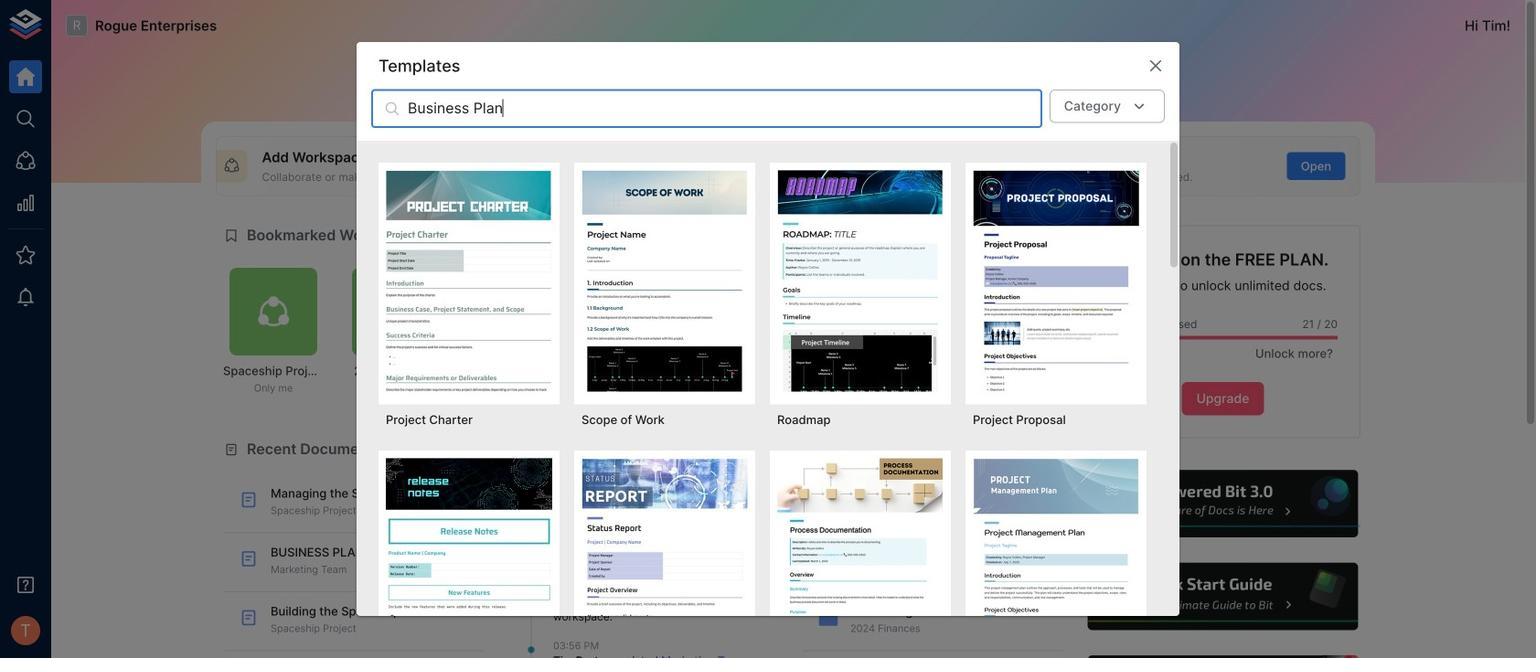 Task type: vqa. For each thing, say whether or not it's contained in the screenshot.
leftmost "Favorite" icon
no



Task type: locate. For each thing, give the bounding box(es) containing it.
1 vertical spatial help image
[[1086, 561, 1361, 633]]

project proposal image
[[973, 170, 1140, 392]]

2 vertical spatial help image
[[1086, 653, 1361, 659]]

0 vertical spatial help image
[[1086, 468, 1361, 541]]

release notes image
[[386, 458, 553, 659]]

project management plan image
[[973, 458, 1140, 659]]

process documentation image
[[778, 458, 944, 659]]

dialog
[[357, 42, 1180, 659]]

roadmap image
[[778, 170, 944, 392]]

help image
[[1086, 468, 1361, 541], [1086, 561, 1361, 633], [1086, 653, 1361, 659]]

Search Templates... text field
[[408, 90, 1043, 128]]

2 help image from the top
[[1086, 561, 1361, 633]]



Task type: describe. For each thing, give the bounding box(es) containing it.
status report image
[[582, 458, 748, 659]]

scope of work image
[[582, 170, 748, 392]]

3 help image from the top
[[1086, 653, 1361, 659]]

project charter image
[[386, 170, 553, 392]]

1 help image from the top
[[1086, 468, 1361, 541]]



